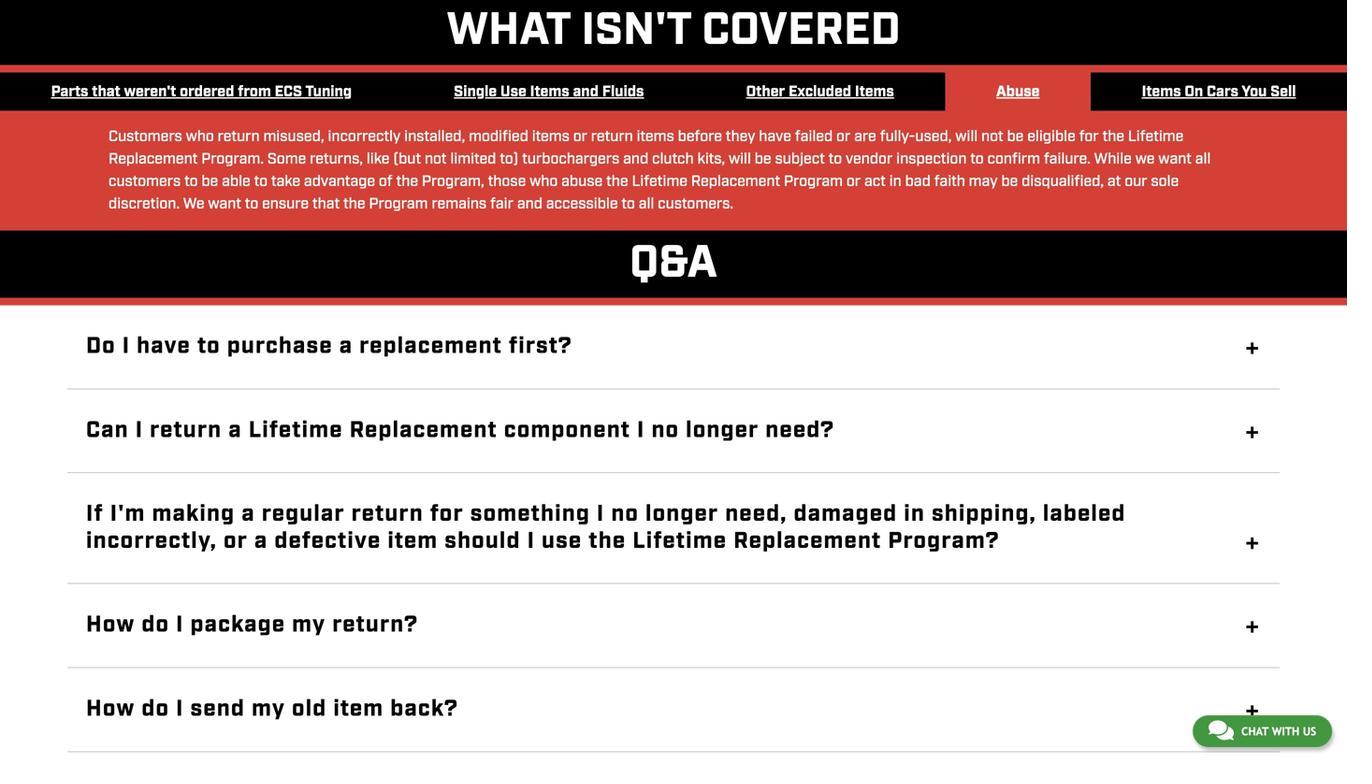 Task type: vqa. For each thing, say whether or not it's contained in the screenshot.
the Use
yes



Task type: locate. For each thing, give the bounding box(es) containing it.
1 vertical spatial how
[[86, 695, 135, 725]]

1 vertical spatial longer
[[646, 500, 719, 530]]

send
[[190, 695, 245, 725]]

longer left need,
[[646, 500, 719, 530]]

items up are
[[855, 82, 894, 102]]

0 horizontal spatial have
[[137, 332, 191, 362]]

0 vertical spatial will
[[955, 127, 978, 147]]

for left "something"
[[430, 500, 464, 530]]

labeled
[[1043, 500, 1126, 530]]

fluids
[[602, 82, 644, 102]]

comments image
[[1209, 719, 1234, 742]]

act
[[864, 172, 886, 192]]

item right old
[[333, 695, 384, 725]]

all left customers. at the top
[[639, 195, 654, 214]]

all right we
[[1195, 150, 1211, 169]]

or left are
[[836, 127, 851, 147]]

i left send
[[176, 695, 184, 725]]

not up "confirm"
[[981, 127, 1003, 147]]

1 vertical spatial in
[[904, 500, 925, 530]]

to down failed
[[829, 150, 842, 169]]

or left regular
[[224, 527, 248, 557]]

0 horizontal spatial that
[[92, 82, 120, 102]]

replacement
[[359, 332, 502, 362]]

that right the parts
[[92, 82, 120, 102]]

0 vertical spatial all
[[1195, 150, 1211, 169]]

1 do from the top
[[142, 611, 169, 641]]

ordered
[[180, 82, 234, 102]]

0 horizontal spatial all
[[639, 195, 654, 214]]

bad
[[905, 172, 931, 192]]

do
[[86, 332, 116, 362]]

i right can
[[135, 416, 143, 446]]

will
[[955, 127, 978, 147], [729, 150, 751, 169]]

i right component
[[637, 416, 645, 446]]

1 vertical spatial want
[[208, 195, 241, 214]]

in right act at the right of page
[[889, 172, 902, 192]]

1 horizontal spatial my
[[292, 611, 326, 641]]

you
[[1242, 82, 1267, 102]]

other
[[746, 82, 785, 102]]

parts that weren't ordered from ecs tuning button
[[0, 73, 403, 112]]

with
[[1272, 725, 1300, 738]]

1 vertical spatial my
[[252, 695, 285, 725]]

use
[[542, 527, 582, 557]]

program
[[784, 172, 843, 192], [369, 195, 428, 214]]

0 vertical spatial and
[[573, 82, 599, 102]]

1 vertical spatial that
[[312, 195, 340, 214]]

eligible
[[1027, 127, 1076, 147]]

be left able
[[201, 172, 218, 192]]

i'm
[[110, 500, 145, 530]]

i
[[122, 332, 130, 362], [135, 416, 143, 446], [637, 416, 645, 446], [597, 500, 605, 530], [527, 527, 535, 557], [176, 611, 184, 641], [176, 695, 184, 725]]

item left "should"
[[388, 527, 438, 557]]

component
[[504, 416, 631, 446]]

1 horizontal spatial in
[[904, 500, 925, 530]]

1 vertical spatial do
[[142, 695, 169, 725]]

0 vertical spatial item
[[388, 527, 438, 557]]

0 vertical spatial not
[[981, 127, 1003, 147]]

who down turbochargers
[[530, 172, 558, 192]]

1 horizontal spatial items
[[637, 127, 674, 147]]

0 horizontal spatial my
[[252, 695, 285, 725]]

some
[[267, 150, 306, 169]]

from
[[238, 82, 271, 102]]

will down they
[[729, 150, 751, 169]]

1 vertical spatial no
[[611, 500, 639, 530]]

to right able
[[254, 172, 268, 192]]

0 vertical spatial that
[[92, 82, 120, 102]]

be
[[1007, 127, 1024, 147], [755, 150, 771, 169], [201, 172, 218, 192], [1001, 172, 1018, 192]]

customers.
[[658, 195, 733, 214]]

i right do
[[122, 332, 130, 362]]

1 horizontal spatial item
[[388, 527, 438, 557]]

0 vertical spatial do
[[142, 611, 169, 641]]

remains
[[432, 195, 487, 214]]

items
[[530, 82, 569, 102], [855, 82, 894, 102], [1142, 82, 1181, 102]]

2 horizontal spatial and
[[623, 150, 648, 169]]

of
[[379, 172, 393, 192]]

those
[[488, 172, 526, 192]]

failed
[[795, 127, 833, 147]]

1 vertical spatial for
[[430, 500, 464, 530]]

weren't
[[124, 82, 176, 102]]

1 horizontal spatial no
[[652, 416, 679, 446]]

my for package
[[292, 611, 326, 641]]

and left 'fluids'
[[573, 82, 599, 102]]

my left old
[[252, 695, 285, 725]]

items on cars you sell button
[[1091, 73, 1347, 112]]

if i'm making a regular return for something i no longer need, damaged in shipping, labeled incorrectly, or a defective item should i use the lifetime replacement program?
[[86, 500, 1126, 557]]

0 horizontal spatial not
[[425, 150, 447, 169]]

1 horizontal spatial all
[[1195, 150, 1211, 169]]

in right damaged
[[904, 500, 925, 530]]

items up turbochargers
[[532, 127, 570, 147]]

chat with us
[[1241, 725, 1316, 738]]

1 horizontal spatial not
[[981, 127, 1003, 147]]

single
[[454, 82, 497, 102]]

for
[[1079, 127, 1099, 147], [430, 500, 464, 530]]

1 vertical spatial all
[[639, 195, 654, 214]]

2 how from the top
[[86, 695, 135, 725]]

making
[[152, 500, 235, 530]]

0 horizontal spatial no
[[611, 500, 639, 530]]

do for send
[[142, 695, 169, 725]]

0 horizontal spatial program
[[369, 195, 428, 214]]

excluded
[[789, 82, 851, 102]]

1 horizontal spatial want
[[1158, 150, 1192, 169]]

take
[[271, 172, 300, 192]]

and right fair
[[517, 195, 542, 214]]

item inside if i'm making a regular return for something i no longer need, damaged in shipping, labeled incorrectly, or a defective item should i use the lifetime replacement program?
[[388, 527, 438, 557]]

1 vertical spatial item
[[333, 695, 384, 725]]

lifetime
[[1128, 127, 1184, 147], [632, 172, 688, 192], [249, 416, 343, 446], [633, 527, 727, 557]]

parts
[[51, 82, 88, 102]]

how do i send my old item back?
[[86, 695, 458, 725]]

the
[[1102, 127, 1124, 147], [396, 172, 418, 192], [606, 172, 628, 192], [343, 195, 365, 214], [589, 527, 626, 557]]

0 horizontal spatial for
[[430, 500, 464, 530]]

before
[[678, 127, 722, 147]]

that inside button
[[92, 82, 120, 102]]

program.
[[201, 150, 264, 169]]

to down able
[[245, 195, 258, 214]]

program down of
[[369, 195, 428, 214]]

1 horizontal spatial that
[[312, 195, 340, 214]]

1 horizontal spatial program
[[784, 172, 843, 192]]

3 items from the left
[[1142, 82, 1181, 102]]

return?
[[332, 611, 418, 641]]

no
[[652, 416, 679, 446], [611, 500, 639, 530]]

want up the sole
[[1158, 150, 1192, 169]]

need,
[[725, 500, 787, 530]]

do left send
[[142, 695, 169, 725]]

be up "confirm"
[[1007, 127, 1024, 147]]

1 horizontal spatial and
[[573, 82, 599, 102]]

have up subject
[[759, 127, 791, 147]]

the inside if i'm making a regular return for something i no longer need, damaged in shipping, labeled incorrectly, or a defective item should i use the lifetime replacement program?
[[589, 527, 626, 557]]

0 horizontal spatial and
[[517, 195, 542, 214]]

2 items from the left
[[637, 127, 674, 147]]

they
[[726, 127, 755, 147]]

my left return?
[[292, 611, 326, 641]]

0 vertical spatial who
[[186, 127, 214, 147]]

shipping,
[[932, 500, 1036, 530]]

1 horizontal spatial have
[[759, 127, 791, 147]]

able
[[222, 172, 250, 192]]

want down able
[[208, 195, 241, 214]]

do left package
[[142, 611, 169, 641]]

items left on
[[1142, 82, 1181, 102]]

other excluded items button
[[695, 73, 945, 112]]

tab list
[[0, 73, 1347, 112]]

0 vertical spatial how
[[86, 611, 135, 641]]

the right use
[[589, 527, 626, 557]]

purchase
[[227, 332, 333, 362]]

who up program.
[[186, 127, 214, 147]]

in inside if i'm making a regular return for something i no longer need, damaged in shipping, labeled incorrectly, or a defective item should i use the lifetime replacement program?
[[904, 500, 925, 530]]

subject
[[775, 150, 825, 169]]

0 horizontal spatial in
[[889, 172, 902, 192]]

covered
[[702, 1, 900, 61]]

0 horizontal spatial items
[[530, 82, 569, 102]]

replacement
[[109, 150, 198, 169], [691, 172, 780, 192], [350, 416, 497, 446], [734, 527, 882, 557]]

package
[[190, 611, 286, 641]]

not down installed,
[[425, 150, 447, 169]]

in
[[889, 172, 902, 192], [904, 500, 925, 530]]

want
[[1158, 150, 1192, 169], [208, 195, 241, 214]]

0 horizontal spatial items
[[532, 127, 570, 147]]

used,
[[915, 127, 952, 147]]

items for excluded
[[855, 82, 894, 102]]

1 horizontal spatial items
[[855, 82, 894, 102]]

1 items from the left
[[530, 82, 569, 102]]

that down advantage at the left top
[[312, 195, 340, 214]]

0 vertical spatial have
[[759, 127, 791, 147]]

in inside customers who return misused, incorrectly installed, modified items or return items before they have failed or are fully-used, will not be eligible for the lifetime replacement program. some returns, like (but not limited to) turbochargers and clutch kits, will be subject to vendor inspection to confirm failure.  while we want all customers to be able to take advantage of the program, those who abuse the lifetime replacement program or act in bad faith may be disqualified, at our sole discretion. we want to ensure that the program remains fair and accessible to all customers.
[[889, 172, 902, 192]]

1 vertical spatial have
[[137, 332, 191, 362]]

be down "confirm"
[[1001, 172, 1018, 192]]

abuse
[[996, 82, 1040, 102]]

program down subject
[[784, 172, 843, 192]]

2 do from the top
[[142, 695, 169, 725]]

2 horizontal spatial items
[[1142, 82, 1181, 102]]

0 vertical spatial my
[[292, 611, 326, 641]]

0 horizontal spatial item
[[333, 695, 384, 725]]

0 vertical spatial for
[[1079, 127, 1099, 147]]

how
[[86, 611, 135, 641], [86, 695, 135, 725]]

to)
[[500, 150, 519, 169]]

or left act at the right of page
[[846, 172, 861, 192]]

longer left need?
[[686, 416, 759, 446]]

items up 'clutch' on the top
[[637, 127, 674, 147]]

and left 'clutch' on the top
[[623, 150, 648, 169]]

1 vertical spatial not
[[425, 150, 447, 169]]

will right used,
[[955, 127, 978, 147]]

kits,
[[697, 150, 725, 169]]

replacement inside if i'm making a regular return for something i no longer need, damaged in shipping, labeled incorrectly, or a defective item should i use the lifetime replacement program?
[[734, 527, 882, 557]]

sole
[[1151, 172, 1179, 192]]

1 vertical spatial who
[[530, 172, 558, 192]]

items right use on the top
[[530, 82, 569, 102]]

1 vertical spatial will
[[729, 150, 751, 169]]

have right do
[[137, 332, 191, 362]]

and
[[573, 82, 599, 102], [623, 150, 648, 169], [517, 195, 542, 214]]

2 items from the left
[[855, 82, 894, 102]]

have
[[759, 127, 791, 147], [137, 332, 191, 362]]

to right accessible
[[622, 195, 635, 214]]

we
[[183, 195, 204, 214]]

0 vertical spatial no
[[652, 416, 679, 446]]

lifetime inside if i'm making a regular return for something i no longer need, damaged in shipping, labeled incorrectly, or a defective item should i use the lifetime replacement program?
[[633, 527, 727, 557]]

1 how from the top
[[86, 611, 135, 641]]

1 horizontal spatial for
[[1079, 127, 1099, 147]]

for up failure.
[[1079, 127, 1099, 147]]

defective
[[274, 527, 381, 557]]

returns,
[[310, 150, 363, 169]]

longer
[[686, 416, 759, 446], [646, 500, 719, 530]]

single use items and fluids button
[[403, 73, 695, 112]]

0 vertical spatial program
[[784, 172, 843, 192]]

0 vertical spatial in
[[889, 172, 902, 192]]

return right regular
[[351, 500, 424, 530]]

to up we
[[184, 172, 198, 192]]

my for send
[[252, 695, 285, 725]]

0 vertical spatial want
[[1158, 150, 1192, 169]]

isn't
[[581, 1, 691, 61]]



Task type: describe. For each thing, give the bounding box(es) containing it.
chat
[[1241, 725, 1269, 738]]

do for package
[[142, 611, 169, 641]]

can i return a lifetime replacement component i no longer need?
[[86, 416, 835, 446]]

the down advantage at the left top
[[343, 195, 365, 214]]

customers
[[109, 172, 181, 192]]

what
[[447, 1, 571, 61]]

1 items from the left
[[532, 127, 570, 147]]

the right abuse
[[606, 172, 628, 192]]

back?
[[390, 695, 458, 725]]

(but
[[393, 150, 421, 169]]

how for how do i send my old item back?
[[86, 695, 135, 725]]

return up program.
[[218, 127, 260, 147]]

and inside button
[[573, 82, 599, 102]]

to up may
[[970, 150, 984, 169]]

damaged
[[794, 500, 897, 530]]

q&a
[[630, 234, 717, 294]]

faith
[[934, 172, 965, 192]]

incorrectly,
[[86, 527, 217, 557]]

items inside button
[[1142, 82, 1181, 102]]

first?
[[509, 332, 572, 362]]

like
[[367, 150, 390, 169]]

installed,
[[404, 127, 465, 147]]

return inside if i'm making a regular return for something i no longer need, damaged in shipping, labeled incorrectly, or a defective item should i use the lifetime replacement program?
[[351, 500, 424, 530]]

longer inside if i'm making a regular return for something i no longer need, damaged in shipping, labeled incorrectly, or a defective item should i use the lifetime replacement program?
[[646, 500, 719, 530]]

0 horizontal spatial who
[[186, 127, 214, 147]]

we
[[1135, 150, 1155, 169]]

0 horizontal spatial will
[[729, 150, 751, 169]]

2 vertical spatial and
[[517, 195, 542, 214]]

may
[[969, 172, 998, 192]]

return down 'fluids'
[[591, 127, 633, 147]]

confirm
[[987, 150, 1040, 169]]

advantage
[[304, 172, 375, 192]]

or inside if i'm making a regular return for something i no longer need, damaged in shipping, labeled incorrectly, or a defective item should i use the lifetime replacement program?
[[224, 527, 248, 557]]

program,
[[422, 172, 484, 192]]

single use items and fluids
[[454, 82, 644, 102]]

fair
[[490, 195, 514, 214]]

1 vertical spatial program
[[369, 195, 428, 214]]

old
[[292, 695, 327, 725]]

0 vertical spatial longer
[[686, 416, 759, 446]]

1 vertical spatial and
[[623, 150, 648, 169]]

at
[[1108, 172, 1121, 192]]

clutch
[[652, 150, 694, 169]]

inspection
[[896, 150, 967, 169]]

use
[[500, 82, 527, 102]]

i right use
[[597, 500, 605, 530]]

i left package
[[176, 611, 184, 641]]

1 horizontal spatial who
[[530, 172, 558, 192]]

accessible
[[546, 195, 618, 214]]

for inside customers who return misused, incorrectly installed, modified items or return items before they have failed or are fully-used, will not be eligible for the lifetime replacement program. some returns, like (but not limited to) turbochargers and clutch kits, will be subject to vendor inspection to confirm failure.  while we want all customers to be able to take advantage of the program, those who abuse the lifetime replacement program or act in bad faith may be disqualified, at our sole discretion. we want to ensure that the program remains fair and accessible to all customers.
[[1079, 127, 1099, 147]]

how do i package my return?
[[86, 611, 418, 641]]

regular
[[262, 500, 345, 530]]

be down they
[[755, 150, 771, 169]]

abuse
[[561, 172, 603, 192]]

should
[[445, 527, 521, 557]]

abuse tab panel
[[109, 126, 1239, 216]]

failure.
[[1044, 150, 1091, 169]]

the right of
[[396, 172, 418, 192]]

abuse button
[[945, 73, 1091, 112]]

discretion.
[[109, 195, 180, 214]]

or up turbochargers
[[573, 127, 587, 147]]

to left purchase
[[197, 332, 221, 362]]

have inside customers who return misused, incorrectly installed, modified items or return items before they have failed or are fully-used, will not be eligible for the lifetime replacement program. some returns, like (but not limited to) turbochargers and clutch kits, will be subject to vendor inspection to confirm failure.  while we want all customers to be able to take advantage of the program, those who abuse the lifetime replacement program or act in bad faith may be disqualified, at our sole discretion. we want to ensure that the program remains fair and accessible to all customers.
[[759, 127, 791, 147]]

incorrectly
[[328, 127, 401, 147]]

on
[[1185, 82, 1203, 102]]

that inside customers who return misused, incorrectly installed, modified items or return items before they have failed or are fully-used, will not be eligible for the lifetime replacement program. some returns, like (but not limited to) turbochargers and clutch kits, will be subject to vendor inspection to confirm failure.  while we want all customers to be able to take advantage of the program, those who abuse the lifetime replacement program or act in bad faith may be disqualified, at our sole discretion. we want to ensure that the program remains fair and accessible to all customers.
[[312, 195, 340, 214]]

something
[[470, 500, 590, 530]]

are
[[854, 127, 876, 147]]

vendor
[[846, 150, 893, 169]]

for inside if i'm making a regular return for something i no longer need, damaged in shipping, labeled incorrectly, or a defective item should i use the lifetime replacement program?
[[430, 500, 464, 530]]

parts that weren't ordered from ecs tuning
[[51, 82, 352, 102]]

cars
[[1207, 82, 1238, 102]]

tab list containing parts that weren't ordered from ecs tuning
[[0, 73, 1347, 112]]

i left use
[[527, 527, 535, 557]]

turbochargers
[[522, 150, 620, 169]]

misused,
[[263, 127, 324, 147]]

items on cars you sell
[[1142, 82, 1296, 102]]

how for how do i package my return?
[[86, 611, 135, 641]]

ensure
[[262, 195, 309, 214]]

return right can
[[150, 416, 222, 446]]

fully-
[[880, 127, 915, 147]]

disqualified,
[[1022, 172, 1104, 192]]

the up while
[[1102, 127, 1124, 147]]

tuning
[[305, 82, 352, 102]]

while
[[1094, 150, 1132, 169]]

what isn't covered
[[447, 1, 900, 61]]

chat with us link
[[1193, 716, 1332, 747]]

1 horizontal spatial will
[[955, 127, 978, 147]]

limited
[[450, 150, 496, 169]]

no inside if i'm making a regular return for something i no longer need, damaged in shipping, labeled incorrectly, or a defective item should i use the lifetime replacement program?
[[611, 500, 639, 530]]

0 horizontal spatial want
[[208, 195, 241, 214]]

program?
[[888, 527, 1000, 557]]

ecs
[[275, 82, 302, 102]]

us
[[1303, 725, 1316, 738]]

customers who return misused, incorrectly installed, modified items or return items before they have failed or are fully-used, will not be eligible for the lifetime replacement program. some returns, like (but not limited to) turbochargers and clutch kits, will be subject to vendor inspection to confirm failure.  while we want all customers to be able to take advantage of the program, those who abuse the lifetime replacement program or act in bad faith may be disqualified, at our sole discretion. we want to ensure that the program remains fair and accessible to all customers.
[[109, 127, 1211, 214]]

items for use
[[530, 82, 569, 102]]

customers
[[109, 127, 182, 147]]

do i have to purchase a replacement first?
[[86, 332, 572, 362]]

need?
[[766, 416, 835, 446]]



